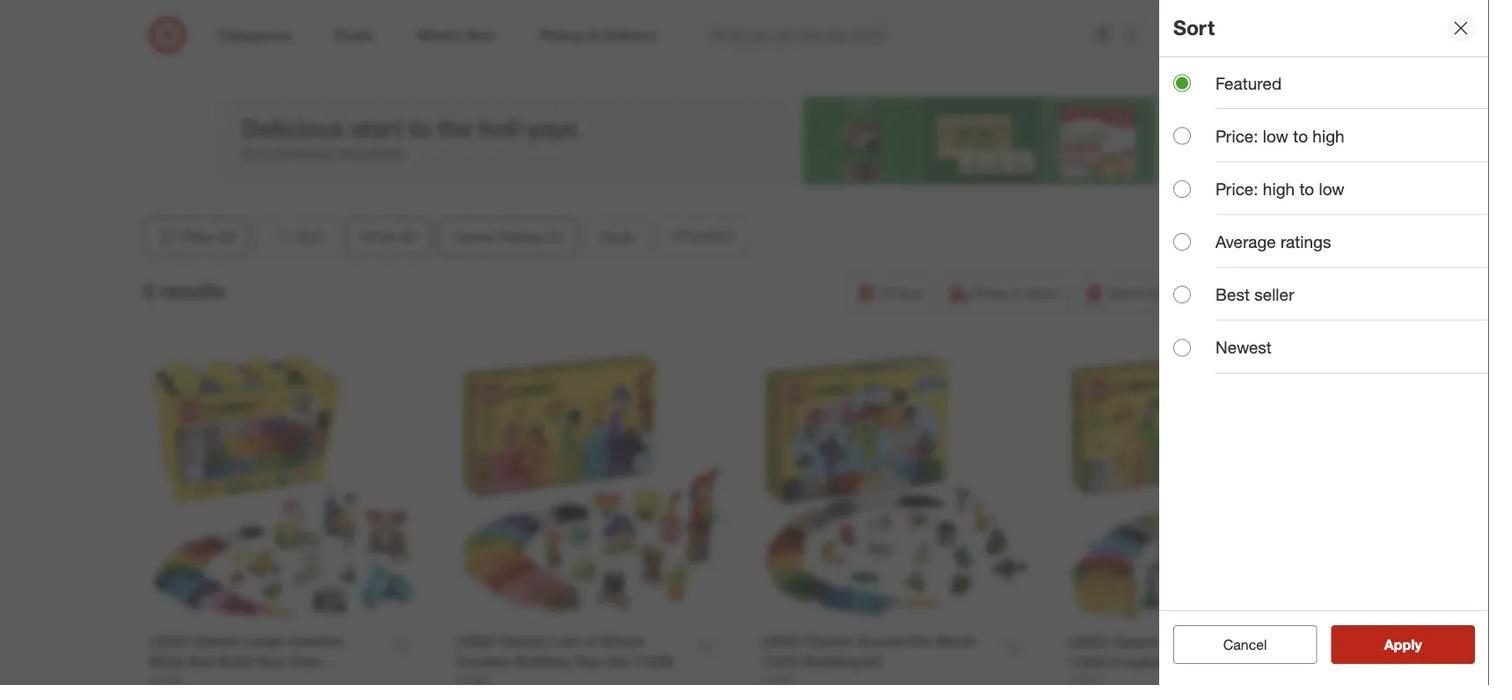 Task type: describe. For each thing, give the bounding box(es) containing it.
(3)
[[220, 228, 236, 245]]

lego classic around the world 11015 building kit link
[[762, 632, 992, 672]]

your
[[256, 653, 286, 670]]

fpo/apo button
[[658, 217, 749, 256]]

lego classic large creative brick box build your own creative toys, kids building k
[[150, 633, 358, 685]]

brick
[[150, 653, 185, 670]]

(1)
[[546, 228, 562, 245]]

guest
[[455, 228, 495, 245]]

lego for lego classic build together 11020 creative building set
[[1068, 634, 1107, 651]]

price: high to low
[[1216, 179, 1345, 199]]

filter
[[182, 228, 216, 245]]

11020
[[1068, 654, 1107, 671]]

What can we help you find? suggestions appear below search field
[[700, 16, 1128, 55]]

classic for lego classic lots of bricks creative building toys set 11030
[[499, 633, 548, 650]]

to for low
[[1300, 179, 1315, 199]]

lego classic lots of bricks creative building toys set 11030 link
[[456, 632, 685, 672]]

guest rating (1)
[[455, 228, 562, 245]]

seller
[[1255, 285, 1295, 305]]

best seller
[[1216, 285, 1295, 305]]

average
[[1216, 232, 1276, 252]]

set inside lego classic build together 11020 creative building set
[[1229, 654, 1251, 671]]

apply button
[[1332, 626, 1476, 664]]

5 results
[[143, 279, 225, 303]]

kit
[[863, 653, 882, 670]]

fpo/apo
[[673, 228, 734, 245]]

/
[[824, 53, 829, 70]]

price: low to high
[[1216, 126, 1345, 146]]

search button
[[1116, 16, 1158, 58]]

same day delivery
[[1109, 284, 1228, 301]]

cancel button
[[1174, 626, 1318, 664]]

shop in store
[[974, 284, 1058, 301]]

creative inside lego classic lots of bricks creative building toys set 11030
[[456, 653, 511, 670]]

price
[[361, 228, 396, 245]]

world
[[936, 633, 975, 650]]

results
[[160, 279, 225, 303]]

to for high
[[1294, 126, 1308, 146]]

0 vertical spatial low
[[1263, 126, 1289, 146]]

price: for price: low to high
[[1216, 126, 1259, 146]]

lego classic around the world 11015 building kit
[[762, 633, 975, 670]]

toys,
[[209, 673, 243, 685]]

classic for lego classic build together 11020 creative building set
[[1111, 634, 1160, 651]]

build inside lego classic build together 11020 creative building set
[[1164, 634, 1198, 651]]

building inside lego classic large creative brick box build your own creative toys, kids building k
[[281, 673, 335, 685]]

brand
[[700, 53, 738, 70]]

build inside lego classic large creative brick box build your own creative toys, kids building k
[[218, 653, 252, 670]]

shipping button
[[1247, 274, 1347, 312]]

sort inside sort button
[[297, 228, 324, 245]]

of
[[585, 633, 598, 650]]

around
[[858, 633, 907, 650]]

lego classic large creative brick box build your own creative toys, kids building k link
[[150, 632, 379, 685]]

classic for lego classic large creative brick box build your own creative toys, kids building k
[[193, 633, 242, 650]]

5
[[143, 279, 154, 303]]

filter (3)
[[182, 228, 236, 245]]

ratings
[[1281, 232, 1332, 252]]

deals
[[600, 228, 636, 245]]

building for lots
[[515, 653, 570, 670]]

newest
[[1216, 338, 1272, 358]]

1 vertical spatial low
[[1319, 179, 1345, 199]]



Task type: vqa. For each thing, say whether or not it's contained in the screenshot.
Average on the top of the page
yes



Task type: locate. For each thing, give the bounding box(es) containing it.
building down lots
[[515, 653, 570, 670]]

pickup
[[881, 284, 923, 301]]

sponsored
[[1221, 186, 1273, 199]]

None radio
[[1174, 127, 1191, 145], [1174, 339, 1191, 357], [1174, 127, 1191, 145], [1174, 339, 1191, 357]]

0 vertical spatial build
[[1164, 634, 1198, 651]]

lego inside lego classic large creative brick box build your own creative toys, kids building k
[[150, 633, 189, 650]]

lego for lego classic large creative brick box build your own creative toys, kids building k
[[150, 633, 189, 650]]

lego inside lego classic lots of bricks creative building toys set 11030
[[456, 633, 495, 650]]

building
[[515, 653, 570, 670], [805, 653, 860, 670], [1171, 654, 1225, 671], [281, 673, 335, 685]]

build left together
[[1164, 634, 1198, 651]]

lots
[[552, 633, 581, 650]]

high
[[1313, 126, 1345, 146], [1263, 179, 1295, 199]]

store
[[1026, 284, 1058, 301]]

1 horizontal spatial sort
[[1174, 16, 1215, 40]]

building inside lego classic lots of bricks creative building toys set 11030
[[515, 653, 570, 670]]

lego
[[661, 13, 732, 44], [832, 53, 870, 70], [150, 633, 189, 650], [456, 633, 495, 650], [762, 633, 801, 650], [1068, 634, 1107, 651]]

same
[[1109, 284, 1146, 301]]

toys
[[574, 653, 604, 670]]

0 horizontal spatial high
[[1263, 179, 1295, 199]]

cancel
[[1224, 636, 1268, 653]]

0 horizontal spatial set
[[608, 653, 630, 670]]

0 horizontal spatial low
[[1263, 126, 1289, 146]]

set
[[608, 653, 630, 670], [1229, 654, 1251, 671]]

building inside 'lego classic around the world 11015 building kit'
[[805, 653, 860, 670]]

sort inside sort dialog
[[1174, 16, 1215, 40]]

1 vertical spatial build
[[218, 653, 252, 670]]

building for around
[[805, 653, 860, 670]]

lego classic brand experiences / lego classic (5)
[[661, 13, 939, 70]]

building inside lego classic build together 11020 creative building set
[[1171, 654, 1225, 671]]

lego for lego classic around the world 11015 building kit
[[762, 633, 801, 650]]

shop
[[974, 284, 1008, 301]]

in
[[1012, 284, 1022, 301]]

0 vertical spatial high
[[1313, 126, 1345, 146]]

price: down featured
[[1216, 126, 1259, 146]]

apply
[[1385, 636, 1423, 653]]

1 vertical spatial sort
[[297, 228, 324, 245]]

low
[[1263, 126, 1289, 146], [1319, 179, 1345, 199]]

building down together
[[1171, 654, 1225, 671]]

lego classic build together 11020 creative building set
[[1068, 634, 1261, 671]]

best
[[1216, 285, 1250, 305]]

low up ratings
[[1319, 179, 1345, 199]]

0 horizontal spatial sort
[[297, 228, 324, 245]]

lego inside 'lego classic around the world 11015 building kit'
[[762, 633, 801, 650]]

1 vertical spatial high
[[1263, 179, 1295, 199]]

lego classic large creative brick box build your own creative toys, kids building kit 10698 image
[[150, 351, 421, 622], [150, 351, 421, 622]]

lego inside lego classic build together 11020 creative building set
[[1068, 634, 1107, 651]]

to up price: high to low
[[1294, 126, 1308, 146]]

kids
[[247, 673, 277, 685]]

0 vertical spatial to
[[1294, 126, 1308, 146]]

together
[[1202, 634, 1261, 651]]

2 price: from the top
[[1216, 179, 1259, 199]]

classic for lego classic around the world 11015 building kit
[[805, 633, 854, 650]]

advertisement region
[[217, 97, 1273, 185]]

set down cancel
[[1229, 654, 1251, 671]]

building for build
[[1171, 654, 1225, 671]]

classic inside lego classic large creative brick box build your own creative toys, kids building k
[[193, 633, 242, 650]]

1 price: from the top
[[1216, 126, 1259, 146]]

(5)
[[923, 53, 939, 70]]

lego for lego classic lots of bricks creative building toys set 11030
[[456, 633, 495, 650]]

set down 'bricks'
[[608, 653, 630, 670]]

classic inside lego classic build together 11020 creative building set
[[1111, 634, 1160, 651]]

0 vertical spatial price:
[[1216, 126, 1259, 146]]

lego classic build together 11020 creative building set image
[[1068, 351, 1340, 623], [1068, 351, 1340, 623]]

the
[[911, 633, 932, 650]]

1 vertical spatial price:
[[1216, 179, 1259, 199]]

high up price: high to low
[[1313, 126, 1345, 146]]

sort right search
[[1174, 16, 1215, 40]]

classic
[[739, 13, 828, 44], [874, 53, 919, 70], [193, 633, 242, 650], [499, 633, 548, 650], [805, 633, 854, 650], [1111, 634, 1160, 651]]

sort button
[[257, 217, 339, 256]]

building down own
[[281, 673, 335, 685]]

average ratings
[[1216, 232, 1332, 252]]

high down price: low to high
[[1263, 179, 1295, 199]]

own
[[290, 653, 321, 670]]

price:
[[1216, 126, 1259, 146], [1216, 179, 1259, 199]]

0 vertical spatial sort
[[1174, 16, 1215, 40]]

11030
[[634, 653, 673, 670]]

shipping
[[1279, 284, 1335, 301]]

day
[[1150, 284, 1174, 301]]

lego classic around the world 11015 building kit image
[[762, 351, 1033, 622], [762, 351, 1033, 622]]

classic inside 'lego classic around the world 11015 building kit'
[[805, 633, 854, 650]]

1 vertical spatial to
[[1300, 179, 1315, 199]]

low up price: high to low
[[1263, 126, 1289, 146]]

set inside lego classic lots of bricks creative building toys set 11030
[[608, 653, 630, 670]]

large
[[245, 633, 284, 650]]

price: for price: high to low
[[1216, 179, 1259, 199]]

bricks
[[602, 633, 644, 650]]

sort
[[1174, 16, 1215, 40], [297, 228, 324, 245]]

price: up average
[[1216, 179, 1259, 199]]

filter (3) button
[[143, 217, 250, 256]]

same day delivery button
[[1077, 274, 1240, 312]]

classic inside lego classic lots of bricks creative building toys set 11030
[[499, 633, 548, 650]]

to
[[1294, 126, 1308, 146], [1300, 179, 1315, 199]]

price (2)
[[361, 228, 416, 245]]

0 horizontal spatial build
[[218, 653, 252, 670]]

search
[[1116, 28, 1158, 45]]

experiences
[[742, 53, 820, 70]]

box
[[189, 653, 215, 670]]

creative inside lego classic build together 11020 creative building set
[[1111, 654, 1167, 671]]

build
[[1164, 634, 1198, 651], [218, 653, 252, 670]]

sort left price
[[297, 228, 324, 245]]

creative
[[288, 633, 344, 650], [456, 653, 511, 670], [1111, 654, 1167, 671], [150, 673, 205, 685]]

lego classic lots of bricks creative building toys set 11030 image
[[456, 351, 727, 622], [456, 351, 727, 622]]

1 horizontal spatial high
[[1313, 126, 1345, 146]]

shop in store button
[[942, 274, 1070, 312]]

rating
[[499, 228, 542, 245]]

deals button
[[585, 217, 651, 256]]

pickup button
[[848, 274, 935, 312]]

1 horizontal spatial set
[[1229, 654, 1251, 671]]

brand experiences link
[[700, 53, 820, 70]]

lego classic build together 11020 creative building set link
[[1068, 633, 1299, 673]]

delivery
[[1178, 284, 1228, 301]]

build up toys,
[[218, 653, 252, 670]]

11015
[[762, 653, 801, 670]]

lego classic lots of bricks creative building toys set 11030
[[456, 633, 673, 670]]

sort dialog
[[1160, 0, 1490, 685]]

building left kit
[[805, 653, 860, 670]]

1 horizontal spatial low
[[1319, 179, 1345, 199]]

featured
[[1216, 73, 1282, 93]]

1 horizontal spatial build
[[1164, 634, 1198, 651]]

to up ratings
[[1300, 179, 1315, 199]]

(2)
[[400, 228, 416, 245]]

None radio
[[1174, 74, 1191, 92], [1174, 180, 1191, 198], [1174, 233, 1191, 251], [1174, 286, 1191, 304], [1174, 74, 1191, 92], [1174, 180, 1191, 198], [1174, 233, 1191, 251], [1174, 286, 1191, 304]]



